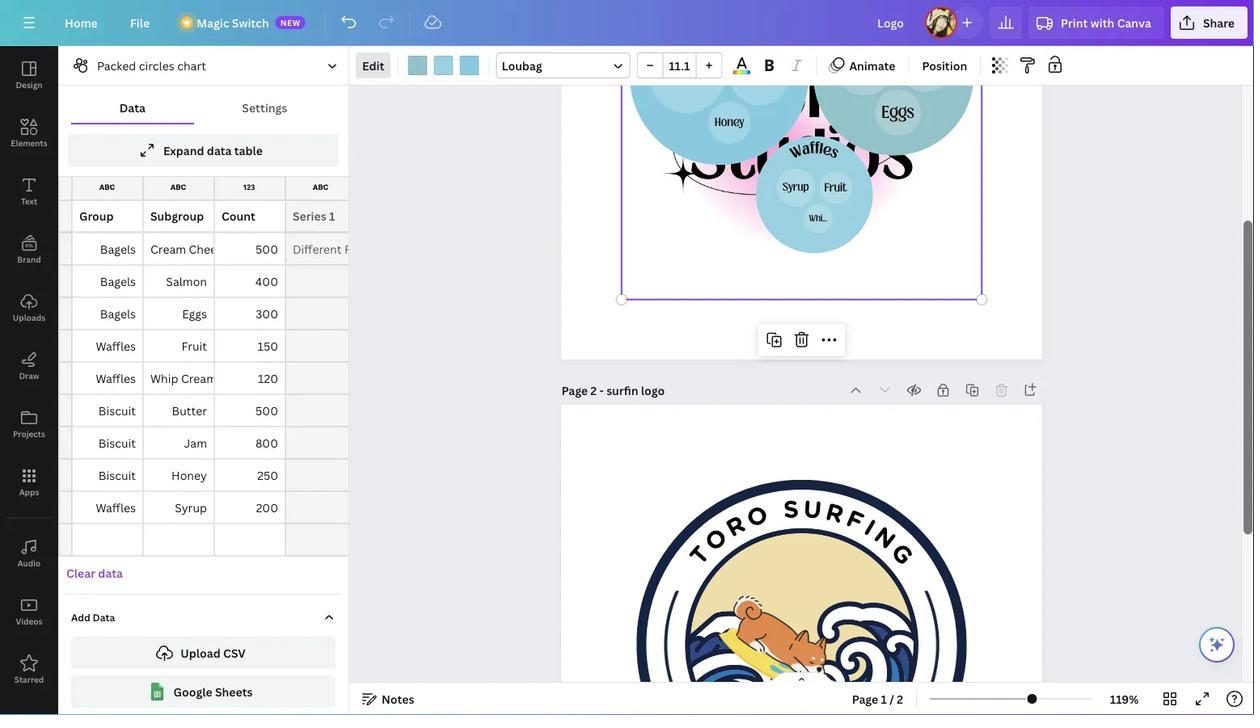 Task type: vqa. For each thing, say whether or not it's contained in the screenshot.
Uploads button
yes



Task type: describe. For each thing, give the bounding box(es) containing it.
#8ad3e2 image
[[434, 56, 453, 75]]

with
[[1091, 15, 1115, 30]]

apps
[[19, 487, 39, 498]]

print with canva
[[1061, 15, 1152, 30]]

starred
[[14, 675, 44, 686]]

1
[[881, 692, 887, 707]]

circle icon image
[[665, 508, 940, 716]]

side panel tab list
[[0, 46, 58, 700]]

packed circles chart
[[97, 58, 206, 73]]

audio button
[[0, 525, 58, 583]]

r inside r o
[[722, 510, 751, 544]]

expand
[[163, 143, 204, 158]]

design button
[[0, 46, 58, 104]]

brand button
[[0, 221, 58, 279]]

clear data button
[[58, 557, 131, 590]]

canva assistant image
[[1208, 636, 1227, 655]]

print with canva button
[[1029, 6, 1165, 39]]

packed
[[97, 58, 136, 73]]

google sheets button
[[71, 676, 336, 709]]

animate button
[[824, 53, 902, 78]]

position button
[[916, 53, 974, 78]]

uploads button
[[0, 279, 58, 337]]

clear
[[66, 566, 95, 581]]

home link
[[52, 6, 111, 39]]

edit button
[[356, 53, 391, 78]]

expand data table button
[[68, 134, 339, 167]]

loubag button
[[496, 53, 631, 78]]

u
[[803, 495, 823, 525]]

audio
[[18, 558, 41, 569]]

home
[[65, 15, 98, 30]]

main menu bar
[[0, 0, 1255, 46]]

toro
[[728, 49, 876, 139]]

draw
[[19, 371, 39, 381]]

2 inside page 1 / 2 button
[[897, 692, 904, 707]]

file
[[130, 15, 150, 30]]

data inside dropdown button
[[93, 611, 115, 625]]

expand data table
[[163, 143, 263, 158]]

Page title text field
[[607, 383, 667, 399]]

119% button
[[1099, 687, 1151, 713]]

share
[[1204, 15, 1235, 30]]

print
[[1061, 15, 1088, 30]]

g
[[886, 538, 920, 571]]

animate
[[850, 58, 896, 73]]

elements button
[[0, 104, 58, 163]]

circles
[[139, 58, 175, 73]]

n
[[869, 521, 902, 556]]



Task type: locate. For each thing, give the bounding box(es) containing it.
design
[[16, 79, 43, 90]]

1 vertical spatial data
[[93, 611, 115, 625]]

1 horizontal spatial data
[[119, 100, 146, 115]]

add
[[71, 611, 90, 625]]

data for clear
[[98, 566, 123, 581]]

magic switch
[[197, 15, 269, 30]]

page 1 / 2 button
[[846, 687, 910, 713]]

page left 1 on the bottom of page
[[852, 692, 879, 707]]

videos button
[[0, 583, 58, 642]]

apps button
[[0, 454, 58, 512]]

2 left -
[[591, 383, 597, 398]]

position
[[923, 58, 968, 73]]

data
[[207, 143, 232, 158], [98, 566, 123, 581]]

#86c3c9 image
[[408, 56, 427, 75]]

table
[[234, 143, 263, 158]]

new
[[280, 17, 301, 28]]

2
[[591, 383, 597, 398], [897, 692, 904, 707]]

0 horizontal spatial 2
[[591, 383, 597, 398]]

s u r f
[[783, 495, 869, 537]]

1 horizontal spatial page
[[852, 692, 879, 707]]

color group
[[405, 53, 482, 78]]

#8ad3e2 image
[[434, 56, 453, 75]]

csv
[[223, 646, 246, 661]]

Design title text field
[[865, 6, 919, 39]]

data left 'table'
[[207, 143, 232, 158]]

1 horizontal spatial data
[[207, 143, 232, 158]]

data
[[119, 100, 146, 115], [93, 611, 115, 625]]

canva
[[1118, 15, 1152, 30]]

r right t
[[722, 510, 751, 544]]

videos
[[16, 616, 42, 627]]

r
[[823, 498, 847, 530], [722, 510, 751, 544]]

notes
[[382, 692, 415, 707]]

#86c3c9 image
[[408, 56, 427, 75]]

starred button
[[0, 642, 58, 700]]

page for page 1 / 2
[[852, 692, 879, 707]]

Edit value text field
[[72, 201, 143, 233], [143, 201, 214, 233], [286, 233, 357, 265], [143, 265, 214, 298], [214, 265, 286, 298], [286, 265, 357, 298], [143, 330, 214, 362], [214, 330, 286, 362], [286, 330, 357, 362], [72, 362, 143, 395], [143, 395, 214, 427], [214, 395, 286, 427], [286, 395, 357, 427], [72, 427, 143, 460], [286, 427, 357, 460], [72, 460, 143, 492], [143, 460, 214, 492], [214, 460, 286, 492], [214, 492, 286, 524], [72, 524, 143, 557], [143, 524, 214, 557]]

switch
[[232, 15, 269, 30]]

data inside button
[[207, 143, 232, 158]]

color range image
[[733, 71, 751, 74]]

draw button
[[0, 337, 58, 396]]

page 2 -
[[562, 383, 607, 398]]

google sheets
[[174, 685, 253, 700]]

data right clear
[[98, 566, 123, 581]]

add data
[[71, 611, 115, 625]]

i
[[860, 514, 881, 543]]

magic
[[197, 15, 229, 30]]

text button
[[0, 163, 58, 221]]

add data button
[[65, 602, 342, 634]]

google
[[174, 685, 212, 700]]

clear data
[[66, 566, 123, 581]]

upload csv
[[181, 646, 246, 661]]

r o
[[722, 500, 772, 544]]

119%
[[1111, 692, 1139, 707]]

file button
[[117, 6, 163, 39]]

show pages image
[[763, 672, 841, 685]]

o inside r o
[[743, 500, 772, 534]]

r right u at the right bottom
[[823, 498, 847, 530]]

0 vertical spatial data
[[119, 100, 146, 115]]

0 vertical spatial data
[[207, 143, 232, 158]]

settings
[[242, 100, 287, 115]]

1 horizontal spatial 2
[[897, 692, 904, 707]]

brand
[[17, 254, 41, 265]]

o
[[743, 500, 772, 534], [700, 522, 734, 558]]

0 horizontal spatial page
[[562, 383, 588, 398]]

page 1 / 2
[[852, 692, 904, 707]]

sheets
[[215, 685, 253, 700]]

0 vertical spatial page
[[562, 383, 588, 398]]

projects
[[13, 429, 45, 440]]

Edit value text field
[[214, 201, 286, 233], [286, 201, 357, 233], [72, 233, 143, 265], [143, 233, 214, 265], [214, 233, 286, 265], [72, 265, 143, 298], [72, 298, 143, 330], [143, 298, 214, 330], [214, 298, 286, 330], [286, 298, 357, 330], [72, 330, 143, 362], [143, 362, 214, 395], [214, 362, 286, 395], [286, 362, 357, 395], [72, 395, 143, 427], [143, 427, 214, 460], [214, 427, 286, 460], [286, 460, 357, 492], [72, 492, 143, 524], [143, 492, 214, 524], [286, 492, 357, 524], [214, 524, 286, 557], [286, 524, 357, 557]]

r inside s u r f
[[823, 498, 847, 530]]

page
[[562, 383, 588, 398], [852, 692, 879, 707]]

studios
[[690, 110, 915, 201]]

0 vertical spatial 2
[[591, 383, 597, 398]]

upload csv button
[[71, 638, 336, 670]]

data inside button
[[98, 566, 123, 581]]

data button
[[71, 92, 194, 123]]

1 horizontal spatial r
[[823, 498, 847, 530]]

data for expand
[[207, 143, 232, 158]]

upload
[[181, 646, 221, 661]]

0 horizontal spatial r
[[722, 510, 751, 544]]

chart
[[177, 58, 206, 73]]

notes button
[[356, 687, 421, 713]]

/
[[890, 692, 895, 707]]

#75cbe2 image
[[460, 56, 479, 75], [460, 56, 479, 75]]

data down packed
[[119, 100, 146, 115]]

-
[[600, 383, 604, 398]]

1 vertical spatial 2
[[897, 692, 904, 707]]

uploads
[[13, 312, 45, 323]]

share button
[[1171, 6, 1248, 39]]

edit
[[362, 58, 385, 73]]

settings button
[[194, 92, 336, 123]]

s
[[783, 495, 800, 525]]

elements
[[11, 138, 48, 148]]

page for page 2 -
[[562, 383, 588, 398]]

page left -
[[562, 383, 588, 398]]

2 right /
[[897, 692, 904, 707]]

1 vertical spatial page
[[852, 692, 879, 707]]

t
[[684, 541, 716, 571]]

text
[[21, 196, 37, 207]]

loubag
[[502, 58, 542, 73]]

1 horizontal spatial o
[[743, 500, 772, 534]]

0 horizontal spatial o
[[700, 522, 734, 558]]

page inside page 1 / 2 button
[[852, 692, 879, 707]]

data right 'add'
[[93, 611, 115, 625]]

0 horizontal spatial data
[[93, 611, 115, 625]]

data inside "button"
[[119, 100, 146, 115]]

1 vertical spatial data
[[98, 566, 123, 581]]

– – number field
[[669, 58, 691, 73]]

f
[[843, 504, 869, 537]]

group
[[637, 53, 723, 78]]

projects button
[[0, 396, 58, 454]]

0 horizontal spatial data
[[98, 566, 123, 581]]

Select chart type button
[[65, 53, 342, 78]]



